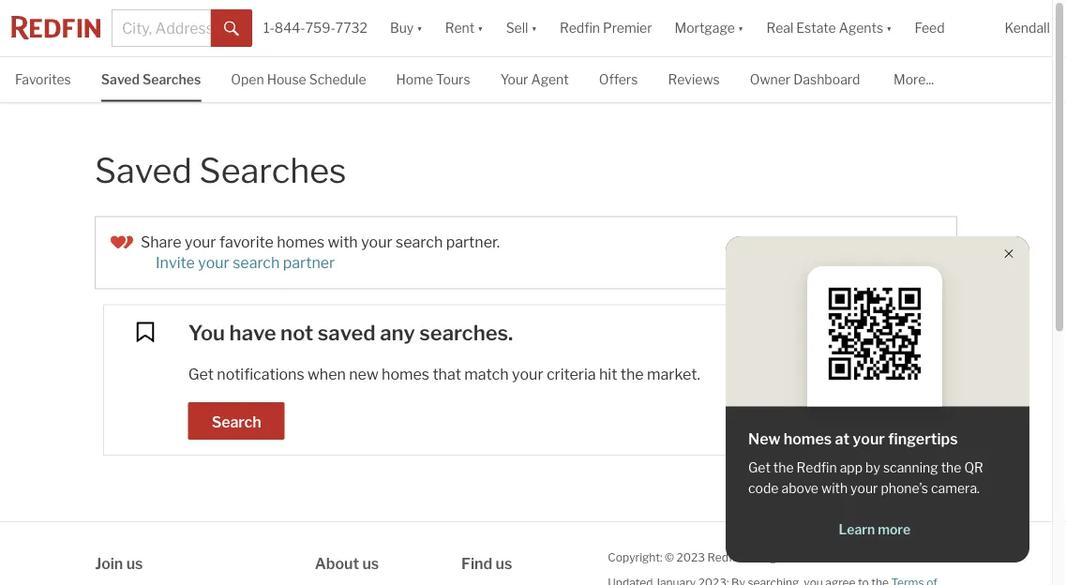 Task type: locate. For each thing, give the bounding box(es) containing it.
us right about
[[362, 554, 379, 573]]

tours
[[436, 72, 471, 88]]

hit
[[599, 365, 618, 383]]

by
[[866, 460, 881, 476]]

▾ for kendall ▾
[[1053, 20, 1059, 36]]

with up the partner
[[328, 233, 358, 251]]

0 vertical spatial homes
[[277, 233, 325, 251]]

redfin premier
[[560, 20, 652, 36]]

share your favorite homes with your search partner. invite your search partner
[[141, 233, 500, 272]]

1 horizontal spatial us
[[362, 554, 379, 573]]

1 vertical spatial redfin
[[797, 460, 837, 476]]

invite your search partner link
[[156, 254, 335, 272]]

the
[[621, 365, 644, 383], [774, 460, 794, 476], [941, 460, 962, 476]]

kendall ▾
[[1005, 20, 1059, 36]]

us right join
[[126, 554, 143, 573]]

dashboard
[[794, 72, 860, 88]]

real
[[767, 20, 794, 36]]

4 ▾ from the left
[[738, 20, 744, 36]]

sell ▾
[[506, 20, 537, 36]]

homes up the partner
[[277, 233, 325, 251]]

redfin up above
[[797, 460, 837, 476]]

759-
[[305, 20, 336, 36]]

search left partner.
[[396, 233, 443, 251]]

▾ right agents
[[887, 20, 893, 36]]

rent ▾ button
[[434, 0, 495, 56]]

phone's
[[881, 481, 929, 497]]

copyright: © 2023 redfin. all rights reserved.
[[608, 551, 845, 564]]

your right match
[[512, 365, 544, 383]]

app
[[840, 460, 863, 476]]

1 vertical spatial search
[[233, 254, 280, 272]]

favorites link
[[15, 57, 71, 100]]

▾ for rent ▾
[[478, 20, 484, 36]]

feed
[[915, 20, 945, 36]]

premier
[[603, 20, 652, 36]]

searches.
[[420, 320, 513, 346]]

3 us from the left
[[496, 554, 512, 573]]

mortgage ▾ button
[[675, 0, 744, 56]]

▾ right "sell"
[[531, 20, 537, 36]]

the up camera.
[[941, 460, 962, 476]]

more...
[[894, 72, 934, 88]]

buy
[[390, 20, 414, 36]]

get
[[188, 365, 214, 383], [749, 460, 771, 476]]

offers
[[599, 72, 638, 88]]

your inside get the redfin app by scanning the qr code above with your phone's camera.
[[851, 481, 878, 497]]

2 ▾ from the left
[[478, 20, 484, 36]]

City, Address, School, Agent, ZIP search field
[[112, 9, 211, 47]]

us right the find
[[496, 554, 512, 573]]

the up above
[[774, 460, 794, 476]]

copyright:
[[608, 551, 663, 564]]

owner dashboard link
[[750, 57, 860, 100]]

with inside get the redfin app by scanning the qr code above with your phone's camera.
[[822, 481, 848, 497]]

1 us from the left
[[126, 554, 143, 573]]

reviews link
[[668, 57, 720, 100]]

the right hit
[[621, 365, 644, 383]]

home
[[396, 72, 433, 88]]

1 vertical spatial get
[[749, 460, 771, 476]]

1-844-759-7732 link
[[264, 20, 368, 36]]

6 ▾ from the left
[[1053, 20, 1059, 36]]

real estate agents ▾ button
[[755, 0, 904, 56]]

with
[[328, 233, 358, 251], [822, 481, 848, 497]]

2 us from the left
[[362, 554, 379, 573]]

kendall
[[1005, 20, 1050, 36]]

get inside get the redfin app by scanning the qr code above with your phone's camera.
[[749, 460, 771, 476]]

about
[[315, 554, 359, 573]]

with down app
[[822, 481, 848, 497]]

your
[[185, 233, 216, 251], [361, 233, 393, 251], [198, 254, 230, 272], [512, 365, 544, 383], [853, 430, 885, 448], [851, 481, 878, 497]]

1 horizontal spatial with
[[822, 481, 848, 497]]

searches
[[143, 72, 201, 88], [199, 150, 347, 191]]

1 horizontal spatial redfin
[[797, 460, 837, 476]]

844-
[[275, 20, 306, 36]]

redfin left the premier
[[560, 20, 600, 36]]

your down by
[[851, 481, 878, 497]]

saved up share
[[95, 150, 192, 191]]

your right at
[[853, 430, 885, 448]]

rent ▾ button
[[445, 0, 484, 56]]

feed button
[[904, 0, 994, 56]]

saved searches
[[101, 72, 201, 88], [95, 150, 347, 191]]

us for find us
[[496, 554, 512, 573]]

1 vertical spatial homes
[[382, 365, 430, 383]]

search
[[212, 413, 261, 431]]

0 horizontal spatial us
[[126, 554, 143, 573]]

0 horizontal spatial redfin
[[560, 20, 600, 36]]

get for new homes at your fingertips
[[749, 460, 771, 476]]

partner
[[283, 254, 335, 272]]

us for about us
[[362, 554, 379, 573]]

▾ right 'buy'
[[417, 20, 423, 36]]

us for join us
[[126, 554, 143, 573]]

homes left at
[[784, 430, 832, 448]]

1 vertical spatial with
[[822, 481, 848, 497]]

learn
[[839, 522, 875, 538]]

get down you
[[188, 365, 214, 383]]

0 horizontal spatial homes
[[277, 233, 325, 251]]

saved
[[101, 72, 140, 88], [95, 150, 192, 191]]

homes
[[277, 233, 325, 251], [382, 365, 430, 383], [784, 430, 832, 448]]

▾ right rent
[[478, 20, 484, 36]]

0 horizontal spatial with
[[328, 233, 358, 251]]

2 horizontal spatial us
[[496, 554, 512, 573]]

1-844-759-7732
[[264, 20, 368, 36]]

search down favorite
[[233, 254, 280, 272]]

▾ for mortgage ▾
[[738, 20, 744, 36]]

partner.
[[446, 233, 500, 251]]

searches up favorite
[[199, 150, 347, 191]]

redfin
[[560, 20, 600, 36], [797, 460, 837, 476]]

searches down city, address, school, agent, zip search box
[[143, 72, 201, 88]]

▾ right mortgage
[[738, 20, 744, 36]]

1 horizontal spatial homes
[[382, 365, 430, 383]]

any
[[380, 320, 415, 346]]

2 horizontal spatial homes
[[784, 430, 832, 448]]

1 horizontal spatial search
[[396, 233, 443, 251]]

qr
[[965, 460, 984, 476]]

real estate agents ▾ link
[[767, 0, 893, 56]]

with inside share your favorite homes with your search partner. invite your search partner
[[328, 233, 358, 251]]

saved down city, address, school, agent, zip search box
[[101, 72, 140, 88]]

0 horizontal spatial get
[[188, 365, 214, 383]]

sell
[[506, 20, 529, 36]]

saved searches down city, address, school, agent, zip search box
[[101, 72, 201, 88]]

reserved.
[[796, 551, 845, 564]]

get up code
[[749, 460, 771, 476]]

have
[[229, 320, 276, 346]]

0 vertical spatial with
[[328, 233, 358, 251]]

homes left that
[[382, 365, 430, 383]]

real estate agents ▾
[[767, 20, 893, 36]]

all
[[747, 551, 761, 564]]

saved
[[318, 320, 376, 346]]

3 ▾ from the left
[[531, 20, 537, 36]]

1 ▾ from the left
[[417, 20, 423, 36]]

new
[[349, 365, 379, 383]]

above
[[782, 481, 819, 497]]

0 vertical spatial get
[[188, 365, 214, 383]]

redfin inside "redfin premier" button
[[560, 20, 600, 36]]

join us
[[95, 554, 143, 573]]

not
[[281, 320, 314, 346]]

that
[[433, 365, 461, 383]]

redfin.
[[708, 551, 745, 564]]

buy ▾ button
[[390, 0, 423, 56]]

us
[[126, 554, 143, 573], [362, 554, 379, 573], [496, 554, 512, 573]]

▾ right the kendall
[[1053, 20, 1059, 36]]

search button
[[188, 402, 285, 440]]

saved searches link
[[101, 57, 201, 100]]

0 vertical spatial redfin
[[560, 20, 600, 36]]

saved searches up favorite
[[95, 150, 347, 191]]

1 horizontal spatial get
[[749, 460, 771, 476]]



Task type: describe. For each thing, give the bounding box(es) containing it.
open house schedule link
[[231, 57, 366, 100]]

0 horizontal spatial search
[[233, 254, 280, 272]]

you have not saved any searches.
[[188, 320, 513, 346]]

0 horizontal spatial the
[[621, 365, 644, 383]]

redfin inside get the redfin app by scanning the qr code above with your phone's camera.
[[797, 460, 837, 476]]

invite
[[156, 254, 195, 272]]

5 ▾ from the left
[[887, 20, 893, 36]]

mortgage ▾ button
[[664, 0, 755, 56]]

market.
[[647, 365, 700, 383]]

1 vertical spatial searches
[[199, 150, 347, 191]]

submit search image
[[224, 21, 239, 36]]

owner
[[750, 72, 791, 88]]

your agent
[[501, 72, 569, 88]]

your up invite
[[185, 233, 216, 251]]

rent ▾
[[445, 20, 484, 36]]

0 vertical spatial search
[[396, 233, 443, 251]]

get notifications when new homes that match your criteria hit the market.
[[188, 365, 700, 383]]

scanning
[[883, 460, 939, 476]]

▾ for buy ▾
[[417, 20, 423, 36]]

share
[[141, 233, 182, 251]]

learn more link
[[749, 521, 1001, 539]]

2 horizontal spatial the
[[941, 460, 962, 476]]

buy ▾ button
[[379, 0, 434, 56]]

1 horizontal spatial the
[[774, 460, 794, 476]]

1 vertical spatial saved
[[95, 150, 192, 191]]

fingertips
[[889, 430, 958, 448]]

your right invite
[[198, 254, 230, 272]]

7732
[[336, 20, 368, 36]]

offers link
[[599, 57, 638, 100]]

rights
[[763, 551, 794, 564]]

at
[[835, 430, 850, 448]]

open
[[231, 72, 264, 88]]

0 vertical spatial searches
[[143, 72, 201, 88]]

house
[[267, 72, 306, 88]]

▾ for sell ▾
[[531, 20, 537, 36]]

1 vertical spatial saved searches
[[95, 150, 347, 191]]

home tours link
[[396, 57, 471, 100]]

schedule
[[309, 72, 366, 88]]

©
[[665, 551, 674, 564]]

camera.
[[931, 481, 980, 497]]

find
[[461, 554, 493, 573]]

get for you have not saved any searches.
[[188, 365, 214, 383]]

about us
[[315, 554, 379, 573]]

sell ▾ button
[[506, 0, 537, 56]]

favorites
[[15, 72, 71, 88]]

redfin premier button
[[549, 0, 664, 56]]

sell ▾ button
[[495, 0, 549, 56]]

1-
[[264, 20, 275, 36]]

you
[[188, 320, 225, 346]]

open house schedule
[[231, 72, 366, 88]]

find us
[[461, 554, 512, 573]]

code
[[749, 481, 779, 497]]

mortgage
[[675, 20, 735, 36]]

estate
[[797, 20, 836, 36]]

buy ▾
[[390, 20, 423, 36]]

join
[[95, 554, 123, 573]]

2023
[[677, 551, 705, 564]]

app install qr code image
[[822, 281, 927, 386]]

homes inside share your favorite homes with your search partner. invite your search partner
[[277, 233, 325, 251]]

home tours
[[396, 72, 471, 88]]

0 vertical spatial saved searches
[[101, 72, 201, 88]]

2 vertical spatial homes
[[784, 430, 832, 448]]

0 vertical spatial saved
[[101, 72, 140, 88]]

rent
[[445, 20, 475, 36]]

notifications
[[217, 365, 305, 383]]

learn more
[[839, 522, 911, 538]]

agents
[[839, 20, 884, 36]]

new
[[749, 430, 781, 448]]

criteria
[[547, 365, 596, 383]]

mortgage ▾
[[675, 20, 744, 36]]

favorite
[[219, 233, 274, 251]]

match
[[465, 365, 509, 383]]

your agent link
[[501, 57, 569, 100]]

when
[[308, 365, 346, 383]]

get the redfin app by scanning the qr code above with your phone's camera.
[[749, 460, 984, 497]]

agent
[[531, 72, 569, 88]]

reviews
[[668, 72, 720, 88]]

your up the "any"
[[361, 233, 393, 251]]

your
[[501, 72, 529, 88]]

owner dashboard
[[750, 72, 860, 88]]



Task type: vqa. For each thing, say whether or not it's contained in the screenshot.
topmost Searches
yes



